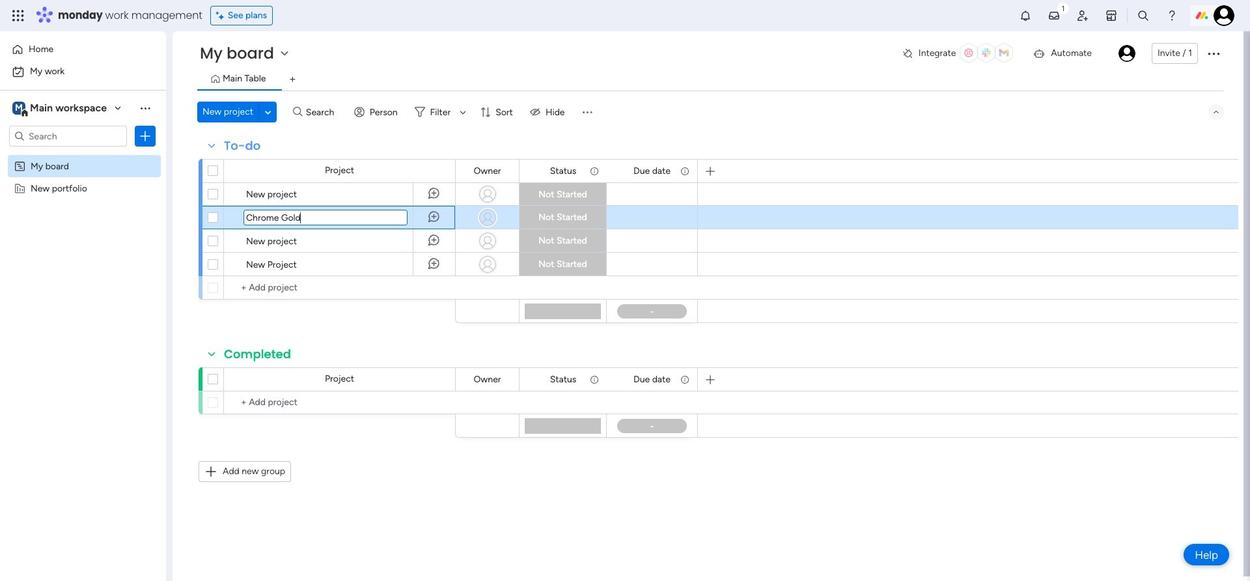 Task type: describe. For each thing, give the bounding box(es) containing it.
menu image
[[581, 106, 594, 119]]

workspace selection element
[[12, 100, 109, 117]]

0 horizontal spatial column information image
[[590, 166, 600, 176]]

invite members image
[[1077, 9, 1090, 22]]

search everything image
[[1138, 9, 1151, 22]]

jacob simon image
[[1214, 5, 1235, 26]]

select product image
[[12, 9, 25, 22]]

0 horizontal spatial options image
[[139, 130, 152, 143]]

2 vertical spatial option
[[0, 154, 166, 157]]

help image
[[1166, 9, 1179, 22]]

0 vertical spatial column information image
[[680, 166, 691, 176]]

arrow down image
[[456, 104, 471, 120]]



Task type: vqa. For each thing, say whether or not it's contained in the screenshot.
help center element
no



Task type: locate. For each thing, give the bounding box(es) containing it.
workspace image
[[12, 101, 25, 115]]

1 vertical spatial column information image
[[590, 374, 600, 385]]

0 vertical spatial option
[[8, 39, 158, 60]]

1 horizontal spatial options image
[[1207, 46, 1222, 61]]

0 vertical spatial column information image
[[590, 166, 600, 176]]

see plans image
[[216, 8, 228, 23]]

options image down the 'workspace options' image
[[139, 130, 152, 143]]

monday marketplace image
[[1106, 9, 1119, 22]]

1 horizontal spatial column information image
[[680, 374, 691, 385]]

update feed image
[[1048, 9, 1061, 22]]

options image down jacob simon image
[[1207, 46, 1222, 61]]

workspace options image
[[139, 101, 152, 115]]

1 image
[[1058, 1, 1070, 15]]

0 horizontal spatial column information image
[[590, 374, 600, 385]]

jacob simon image
[[1119, 45, 1136, 62]]

column information image
[[680, 166, 691, 176], [590, 374, 600, 385]]

0 vertical spatial options image
[[1207, 46, 1222, 61]]

notifications image
[[1020, 9, 1033, 22]]

angle down image
[[265, 107, 271, 117]]

1 vertical spatial options image
[[139, 130, 152, 143]]

options image
[[1207, 46, 1222, 61], [139, 130, 152, 143]]

1 horizontal spatial column information image
[[680, 166, 691, 176]]

column information image
[[590, 166, 600, 176], [680, 374, 691, 385]]

1 vertical spatial option
[[8, 61, 158, 82]]

collapse image
[[1212, 107, 1222, 117]]

tab list
[[197, 69, 1225, 91]]

None field
[[221, 137, 264, 154], [471, 164, 505, 178], [547, 164, 580, 178], [631, 164, 674, 178], [244, 210, 407, 225], [221, 346, 295, 363], [471, 372, 505, 387], [547, 372, 580, 387], [631, 372, 674, 387], [221, 137, 264, 154], [471, 164, 505, 178], [547, 164, 580, 178], [631, 164, 674, 178], [244, 210, 407, 225], [221, 346, 295, 363], [471, 372, 505, 387], [547, 372, 580, 387], [631, 372, 674, 387]]

tab
[[282, 69, 303, 90]]

option
[[8, 39, 158, 60], [8, 61, 158, 82], [0, 154, 166, 157]]

1 vertical spatial column information image
[[680, 374, 691, 385]]

list box
[[0, 152, 166, 375]]

Search in workspace field
[[27, 129, 109, 144]]

Search field
[[303, 103, 342, 121]]

add view image
[[290, 75, 295, 84]]

v2 search image
[[293, 105, 303, 119]]



